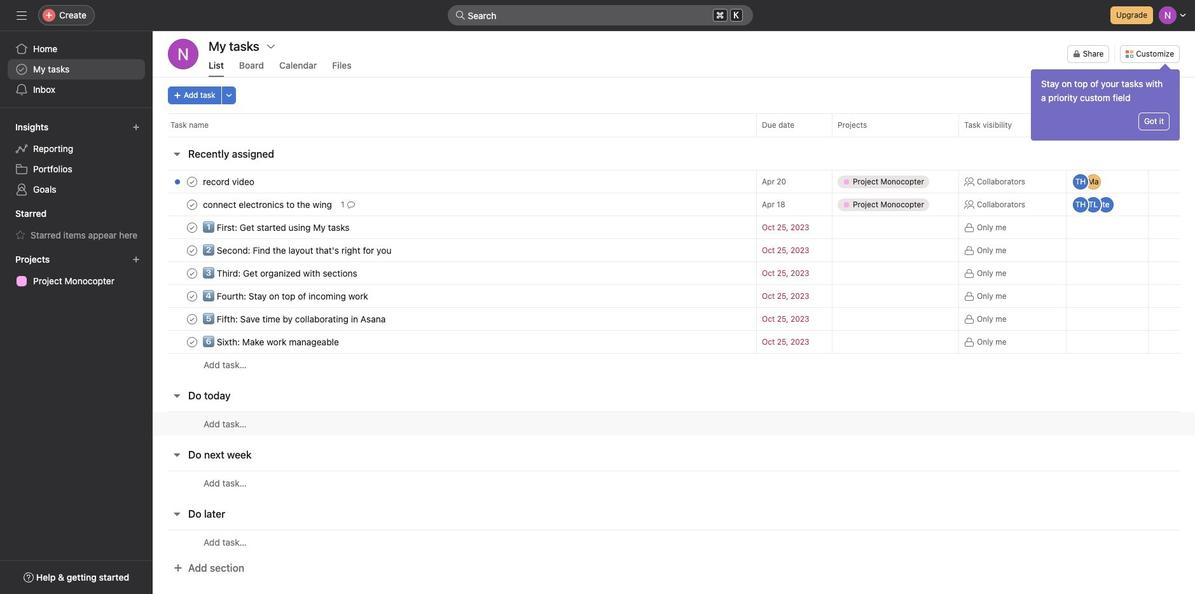 Task type: describe. For each thing, give the bounding box(es) containing it.
mark complete checkbox for '4️⃣ fourth: stay on top of incoming work' cell
[[185, 289, 200, 304]]

linked projects for 4️⃣ fourth: stay on top of incoming work cell
[[832, 284, 959, 308]]

Search tasks, projects, and more text field
[[448, 5, 753, 25]]

task name text field for mark complete option in the 2️⃣ second: find the layout that's right for you cell
[[200, 244, 395, 257]]

mark complete checkbox for 3️⃣ third: get organized with sections cell
[[185, 266, 200, 281]]

linked projects for 2️⃣ second: find the layout that's right for you cell
[[832, 239, 959, 262]]

3️⃣ third: get organized with sections cell
[[153, 261, 756, 285]]

new insights image
[[132, 123, 140, 131]]

1 collapse task list for this group image from the top
[[172, 149, 182, 159]]

mark complete image for mark complete checkbox inside the 6️⃣ sixth: make work manageable cell
[[185, 334, 200, 350]]

insights element
[[0, 116, 153, 202]]

1 comment image
[[347, 201, 355, 208]]

task name text field for 5️⃣ fifth: save time by collaborating in asana 'cell'
[[200, 313, 390, 325]]

mark complete image for mark complete option within the 5️⃣ fifth: save time by collaborating in asana 'cell'
[[185, 311, 200, 327]]

5️⃣ fifth: save time by collaborating in asana cell
[[153, 307, 756, 331]]

mark complete image for mark complete option in the 2️⃣ second: find the layout that's right for you cell
[[185, 243, 200, 258]]

linked projects for 1️⃣ first: get started using my tasks cell
[[832, 216, 959, 239]]

mark complete image for mark complete checkbox in the connect electronics to the wing 'cell'
[[185, 197, 200, 212]]

header recently assigned tree grid
[[153, 169, 1195, 377]]

mark complete checkbox for 2️⃣ second: find the layout that's right for you cell
[[185, 243, 200, 258]]

3 collapse task list for this group image from the top
[[172, 509, 182, 519]]

show options image
[[266, 41, 276, 52]]

collapse task list for this group image
[[172, 391, 182, 401]]

record video cell
[[153, 170, 756, 193]]

mark complete checkbox for task name text box in the the 6️⃣ sixth: make work manageable cell
[[185, 334, 200, 350]]

2️⃣ second: find the layout that's right for you cell
[[153, 239, 756, 262]]

6️⃣ sixth: make work manageable cell
[[153, 330, 756, 354]]

view profile settings image
[[168, 39, 199, 69]]

mark complete checkbox for the 1️⃣ first: get started using my tasks cell
[[185, 220, 200, 235]]



Task type: vqa. For each thing, say whether or not it's contained in the screenshot.
"Previous topics" button
no



Task type: locate. For each thing, give the bounding box(es) containing it.
task name text field inside the 6️⃣ sixth: make work manageable cell
[[200, 336, 343, 348]]

2 mark complete checkbox from the top
[[185, 220, 200, 235]]

4️⃣ fourth: stay on top of incoming work cell
[[153, 284, 756, 308]]

1 vertical spatial mark complete image
[[185, 289, 200, 304]]

None field
[[448, 5, 753, 25]]

4 mark complete checkbox from the top
[[185, 266, 200, 281]]

mark complete image inside 2️⃣ second: find the layout that's right for you cell
[[185, 243, 200, 258]]

4 mark complete image from the top
[[185, 243, 200, 258]]

projects element
[[0, 248, 153, 294]]

2 mark complete image from the top
[[185, 289, 200, 304]]

6 mark complete image from the top
[[185, 334, 200, 350]]

mark complete image inside 3️⃣ third: get organized with sections cell
[[185, 266, 200, 281]]

1 vertical spatial task name text field
[[200, 313, 390, 325]]

2 task name text field from the top
[[200, 198, 336, 211]]

1 task name text field from the top
[[200, 290, 372, 303]]

task name text field inside 5️⃣ fifth: save time by collaborating in asana 'cell'
[[200, 313, 390, 325]]

5 mark complete image from the top
[[185, 311, 200, 327]]

1 vertical spatial collapse task list for this group image
[[172, 450, 182, 460]]

Task name text field
[[200, 175, 258, 188], [200, 198, 336, 211], [200, 221, 354, 234], [200, 244, 395, 257], [200, 267, 361, 280]]

mark complete image for task name text field in 3️⃣ third: get organized with sections cell
[[185, 266, 200, 281]]

mark complete image for mark complete option in the record video cell
[[185, 174, 200, 189]]

task name text field inside connect electronics to the wing 'cell'
[[200, 198, 336, 211]]

3 mark complete checkbox from the top
[[185, 243, 200, 258]]

collapse task list for this group image
[[172, 149, 182, 159], [172, 450, 182, 460], [172, 509, 182, 519]]

1 mark complete image from the top
[[185, 266, 200, 281]]

prominent image
[[455, 10, 465, 20]]

mark complete checkbox for task name text field within connect electronics to the wing 'cell'
[[185, 197, 200, 212]]

mark complete image inside '4️⃣ fourth: stay on top of incoming work' cell
[[185, 289, 200, 304]]

2 vertical spatial task name text field
[[200, 336, 343, 348]]

0 vertical spatial mark complete checkbox
[[185, 197, 200, 212]]

5 mark complete checkbox from the top
[[185, 289, 200, 304]]

Mark complete checkbox
[[185, 197, 200, 212], [185, 334, 200, 350]]

5 task name text field from the top
[[200, 267, 361, 280]]

mark complete checkbox inside 5️⃣ fifth: save time by collaborating in asana 'cell'
[[185, 311, 200, 327]]

row
[[153, 113, 1195, 137], [168, 136, 1180, 137], [153, 169, 1195, 194], [153, 192, 1195, 217], [153, 216, 1195, 239], [153, 239, 1195, 262], [153, 261, 1195, 285], [153, 284, 1195, 308], [153, 307, 1195, 331], [153, 330, 1195, 354], [153, 353, 1195, 377], [153, 412, 1195, 436], [153, 471, 1195, 495], [153, 530, 1195, 554]]

mark complete image for task name text box inside '4️⃣ fourth: stay on top of incoming work' cell
[[185, 289, 200, 304]]

task name text field for mark complete option inside the 1️⃣ first: get started using my tasks cell
[[200, 221, 354, 234]]

2 mark complete image from the top
[[185, 197, 200, 212]]

linked projects for 5️⃣ fifth: save time by collaborating in asana cell
[[832, 307, 959, 331]]

4 task name text field from the top
[[200, 244, 395, 257]]

1 mark complete checkbox from the top
[[185, 174, 200, 189]]

3 task name text field from the top
[[200, 221, 354, 234]]

task name text field inside 2️⃣ second: find the layout that's right for you cell
[[200, 244, 395, 257]]

Task name text field
[[200, 290, 372, 303], [200, 313, 390, 325], [200, 336, 343, 348]]

3 task name text field from the top
[[200, 336, 343, 348]]

task name text field for the 6️⃣ sixth: make work manageable cell
[[200, 336, 343, 348]]

connect electronics to the wing cell
[[153, 193, 756, 216]]

mark complete image
[[185, 266, 200, 281], [185, 289, 200, 304]]

tooltip
[[1031, 66, 1180, 141]]

mark complete checkbox inside connect electronics to the wing 'cell'
[[185, 197, 200, 212]]

1 task name text field from the top
[[200, 175, 258, 188]]

header do today tree grid
[[153, 412, 1195, 436]]

mark complete checkbox inside the 6️⃣ sixth: make work manageable cell
[[185, 334, 200, 350]]

0 vertical spatial mark complete image
[[185, 266, 200, 281]]

task name text field inside the 1️⃣ first: get started using my tasks cell
[[200, 221, 354, 234]]

task name text field inside '4️⃣ fourth: stay on top of incoming work' cell
[[200, 290, 372, 303]]

3 mark complete image from the top
[[185, 220, 200, 235]]

1 mark complete checkbox from the top
[[185, 197, 200, 212]]

mark complete image inside record video cell
[[185, 174, 200, 189]]

hide sidebar image
[[17, 10, 27, 20]]

1 mark complete image from the top
[[185, 174, 200, 189]]

2 collapse task list for this group image from the top
[[172, 450, 182, 460]]

mark complete checkbox inside 2️⃣ second: find the layout that's right for you cell
[[185, 243, 200, 258]]

task name text field for '4️⃣ fourth: stay on top of incoming work' cell
[[200, 290, 372, 303]]

new project or portfolio image
[[132, 256, 140, 263]]

mark complete image inside 5️⃣ fifth: save time by collaborating in asana 'cell'
[[185, 311, 200, 327]]

mark complete image inside the 6️⃣ sixth: make work manageable cell
[[185, 334, 200, 350]]

linked projects for 6️⃣ sixth: make work manageable cell
[[832, 330, 959, 354]]

linked projects for 3️⃣ third: get organized with sections cell
[[832, 261, 959, 285]]

mark complete checkbox for 5️⃣ fifth: save time by collaborating in asana 'cell'
[[185, 311, 200, 327]]

starred element
[[0, 202, 153, 248]]

mark complete checkbox inside '4️⃣ fourth: stay on top of incoming work' cell
[[185, 289, 200, 304]]

task name text field inside record video cell
[[200, 175, 258, 188]]

mark complete image for mark complete option inside the 1️⃣ first: get started using my tasks cell
[[185, 220, 200, 235]]

mark complete checkbox inside record video cell
[[185, 174, 200, 189]]

6 mark complete checkbox from the top
[[185, 311, 200, 327]]

mark complete image
[[185, 174, 200, 189], [185, 197, 200, 212], [185, 220, 200, 235], [185, 243, 200, 258], [185, 311, 200, 327], [185, 334, 200, 350]]

Mark complete checkbox
[[185, 174, 200, 189], [185, 220, 200, 235], [185, 243, 200, 258], [185, 266, 200, 281], [185, 289, 200, 304], [185, 311, 200, 327]]

0 vertical spatial collapse task list for this group image
[[172, 149, 182, 159]]

0 vertical spatial task name text field
[[200, 290, 372, 303]]

2 mark complete checkbox from the top
[[185, 334, 200, 350]]

task name text field inside 3️⃣ third: get organized with sections cell
[[200, 267, 361, 280]]

global element
[[0, 31, 153, 108]]

task name text field for mark complete option inside the 3️⃣ third: get organized with sections cell
[[200, 267, 361, 280]]

2 vertical spatial collapse task list for this group image
[[172, 509, 182, 519]]

2 task name text field from the top
[[200, 313, 390, 325]]

more actions image
[[225, 92, 233, 99]]

mark complete checkbox inside the 1️⃣ first: get started using my tasks cell
[[185, 220, 200, 235]]

mark complete checkbox inside 3️⃣ third: get organized with sections cell
[[185, 266, 200, 281]]

1 vertical spatial mark complete checkbox
[[185, 334, 200, 350]]

1️⃣ first: get started using my tasks cell
[[153, 216, 756, 239]]

mark complete image inside the 1️⃣ first: get started using my tasks cell
[[185, 220, 200, 235]]



